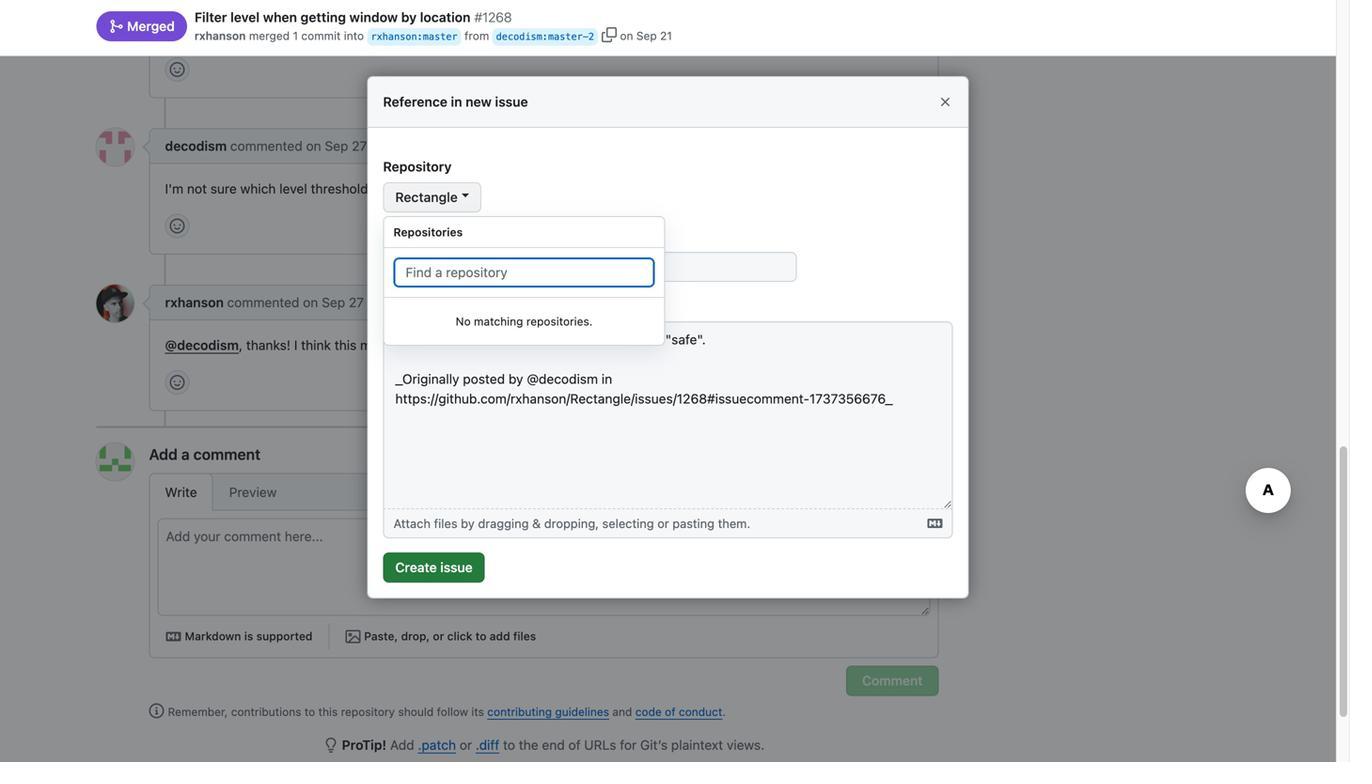 Task type: vqa. For each thing, say whether or not it's contained in the screenshot.
the left the Homepage image
no



Task type: describe. For each thing, give the bounding box(es) containing it.
screen
[[685, 25, 725, 40]]

1 : from the left
[[417, 31, 423, 42]]

create issue
[[396, 560, 473, 576]]

is inside the write tab panel
[[244, 630, 253, 644]]

remember, contributions to this repository should follow     its contributing guidelines and code of conduct .
[[168, 706, 726, 719]]

@decodism link
[[165, 338, 239, 353]]

rxhanson inside rxhanson merged 1 commit into rxhanson : master from decodism : master-2
[[371, 31, 417, 42]]

issue inside button
[[441, 560, 473, 576]]

add or remove reactions image for i've been considering reducing that window level threshold from 1000 to 23. this way it will ignore the notification center (level 23). do you know of any windows above level 23 that would be valid for drag to screen edge snapping?
[[170, 62, 185, 77]]

1000
[[557, 5, 587, 20]]

on sep 21
[[620, 29, 673, 42]]

been
[[190, 5, 220, 20]]

@decodism , thanks! i think this might be the best option i have at the moment so i'm going to go with it.
[[165, 338, 797, 353]]

.diff
[[476, 738, 500, 754]]

rxhanson commented on sep 27
[[165, 295, 364, 311]]

will
[[697, 5, 717, 20]]

edge
[[729, 25, 760, 40]]

0 vertical spatial sep
[[637, 29, 657, 42]]

decodism link
[[165, 138, 227, 154]]

markdown image inside the write tab panel
[[166, 630, 181, 645]]

1 horizontal spatial of
[[569, 738, 581, 754]]

contributions
[[231, 706, 302, 719]]

write button
[[149, 474, 213, 511]]

sep for rxhanson commented on sep 27
[[322, 295, 345, 311]]

1 horizontal spatial markdown image
[[928, 517, 943, 532]]

reference
[[383, 94, 448, 110]]

27 for rxhanson commented on sep 27
[[349, 295, 364, 311]]

i'm not sure which level threshold is "safe".
[[165, 181, 426, 197]]

git merge image
[[109, 19, 124, 34]]

1 i from the left
[[294, 338, 298, 353]]

merged
[[249, 29, 290, 42]]

windows
[[352, 25, 405, 40]]

center
[[859, 5, 900, 20]]

decodism commented on sep 27
[[165, 138, 367, 154]]

1 vertical spatial of
[[665, 706, 676, 719]]

way
[[658, 5, 682, 20]]

it
[[686, 5, 693, 20]]

contributing
[[488, 706, 552, 719]]

23).
[[201, 25, 226, 40]]

above
[[408, 25, 445, 40]]

info image
[[149, 704, 164, 719]]

comment button
[[847, 667, 939, 697]]

considering
[[224, 5, 295, 20]]

rectangle
[[396, 190, 458, 205]]

1 vertical spatial this
[[319, 706, 338, 719]]

snapping?
[[763, 25, 826, 40]]

the inside i've been considering reducing that window level threshold from 1000 to 23. this way it will ignore the notification center (level 23). do you know of any windows above level 23 that would be valid for drag to screen edge snapping?
[[762, 5, 782, 20]]

merged
[[124, 19, 175, 34]]

reducing
[[298, 5, 352, 20]]

to left 23.
[[591, 5, 603, 20]]

level up merged
[[231, 9, 260, 25]]

2 i from the left
[[513, 338, 516, 353]]

23
[[480, 25, 496, 40]]

it.
[[785, 338, 797, 353]]

comment
[[863, 674, 923, 689]]

the left end
[[519, 738, 539, 754]]

commented for rxhanson
[[227, 295, 300, 311]]

with
[[756, 338, 782, 353]]

add or remove reactions image for i'm not sure which level threshold is "safe".
[[170, 219, 185, 234]]

0 vertical spatial this
[[335, 338, 357, 353]]

paste, drop, or click to add files
[[364, 630, 536, 644]]

,
[[239, 338, 243, 353]]

@terryturtle85 image
[[96, 444, 134, 481]]

paste,
[[364, 630, 398, 644]]

add or remove reactions element for i'm not sure which level threshold is "safe".
[[165, 214, 190, 239]]

@decodism image
[[96, 129, 134, 166]]

27 for decodism commented on sep 27
[[352, 138, 367, 154]]

filter level when getting window by location #1268
[[195, 9, 512, 25]]

"safe".
[[385, 181, 426, 197]]

no matching repositories.
[[456, 315, 593, 328]]

1 horizontal spatial or
[[460, 738, 472, 754]]

repository
[[341, 706, 395, 719]]

plaintext
[[672, 738, 724, 754]]

option
[[471, 338, 509, 353]]

add a comment
[[149, 446, 261, 464]]

into
[[344, 29, 364, 42]]

add a comment tab list
[[149, 474, 293, 511]]

go
[[737, 338, 753, 353]]

rxhanson merged 1 commit into rxhanson : master from decodism : master-2
[[195, 29, 595, 42]]

preview button
[[213, 474, 293, 511]]

reference in new issue
[[383, 94, 528, 110]]

urls
[[585, 738, 617, 754]]

repository
[[383, 159, 452, 175]]

code of conduct link
[[636, 706, 723, 719]]

repositories.
[[527, 315, 593, 328]]

window up into
[[350, 9, 398, 25]]

toolbar inside "add a comment" element
[[293, 475, 935, 511]]

add or remove reactions element for i've been considering reducing that window level threshold from 1000 to 23. this way it will ignore the notification center (level 23). do you know of any windows above level 23 that would be valid for drag to screen edge snapping?
[[165, 58, 190, 82]]

for inside i've been considering reducing that window level threshold from 1000 to 23. this way it will ignore the notification center (level 23). do you know of any windows above level 23 that would be valid for drag to screen edge snapping?
[[617, 25, 634, 40]]

close dialog image
[[938, 95, 953, 110]]

drag
[[637, 25, 665, 40]]

Type to filter text field
[[394, 258, 655, 288]]

light bulb image
[[323, 739, 339, 754]]

21
[[661, 29, 673, 42]]

new
[[466, 94, 492, 110]]

conduct
[[679, 706, 723, 719]]

best
[[441, 338, 467, 353]]

preview
[[229, 485, 277, 501]]

sure
[[211, 181, 237, 197]]

master
[[423, 31, 458, 42]]

commented for decodism
[[230, 138, 303, 154]]

(level
[[165, 25, 198, 40]]

to down way
[[669, 25, 681, 40]]

@decodism
[[165, 338, 239, 353]]

reference in new issue dialog
[[367, 76, 969, 599]]

rxhanson link for merged 1 commit into
[[195, 27, 246, 44]]

going
[[684, 338, 718, 353]]

rxhanson for rxhanson merged 1 commit into rxhanson : master from decodism : master-2
[[195, 29, 246, 42]]

0 vertical spatial is
[[372, 181, 382, 197]]

paste, drop, or click to add files button
[[337, 624, 545, 651]]

code
[[636, 706, 662, 719]]

on sep 27 link for decodism commented on sep 27
[[306, 138, 367, 154]]

on sep 27 link for rxhanson commented on sep 27
[[303, 295, 364, 311]]



Task type: locate. For each thing, give the bounding box(es) containing it.
of inside i've been considering reducing that window level threshold from 1000 to 23. this way it will ignore the notification center (level 23). do you know of any windows above level 23 that would be valid for drag to screen edge snapping?
[[311, 25, 323, 40]]

sep
[[637, 29, 657, 42], [325, 138, 349, 154], [322, 295, 345, 311]]

add or remove reactions image down the (level
[[170, 62, 185, 77]]

on sep 27 link up 'think'
[[303, 295, 364, 311]]

0 vertical spatial rxhanson link
[[195, 27, 246, 44]]

0 vertical spatial from
[[525, 5, 553, 20]]

  text field inside the write tab panel
[[159, 520, 930, 616]]

commented up which at left
[[230, 138, 303, 154]]

1 vertical spatial sep
[[325, 138, 349, 154]]

menu inside the reference in new issue dialog
[[383, 216, 666, 346]]

markdown is supported
[[185, 630, 313, 644]]

0 horizontal spatial is
[[244, 630, 253, 644]]

1 vertical spatial markdown image
[[166, 630, 181, 645]]

to left go
[[722, 338, 734, 353]]

0 horizontal spatial from
[[465, 29, 489, 42]]

rxhanson link down 'filter'
[[195, 27, 246, 44]]

0 horizontal spatial of
[[311, 25, 323, 40]]

27 up the "i'm not sure which level threshold is "safe"."
[[352, 138, 367, 154]]

1 vertical spatial on sep 27 link
[[303, 295, 364, 311]]

2 vertical spatial on
[[303, 295, 318, 311]]

2 vertical spatial of
[[569, 738, 581, 754]]

i
[[294, 338, 298, 353], [513, 338, 516, 353]]

create
[[396, 560, 437, 576]]

0 vertical spatial markdown image
[[928, 517, 943, 532]]

23.
[[606, 5, 626, 20]]

the left 'best'
[[417, 338, 437, 353]]

0 vertical spatial on sep 27 link
[[306, 138, 367, 154]]

1 horizontal spatial be
[[566, 25, 582, 40]]

from for master
[[465, 29, 489, 42]]

1 vertical spatial add
[[390, 738, 415, 754]]

1 vertical spatial that
[[499, 25, 523, 40]]

0 vertical spatial add or remove reactions image
[[170, 62, 185, 77]]

decodism inside rxhanson merged 1 commit into rxhanson : master from decodism : master-2
[[496, 31, 543, 42]]

master-
[[548, 31, 589, 42]]

and
[[613, 706, 633, 719]]

click
[[447, 630, 473, 644]]

1 horizontal spatial from
[[525, 5, 553, 20]]

.patch
[[418, 738, 456, 754]]

2 vertical spatial add or remove reactions element
[[165, 371, 190, 395]]

0 horizontal spatial i
[[294, 338, 298, 353]]

level up master
[[432, 5, 460, 20]]

sep for decodism commented on sep 27
[[325, 138, 349, 154]]

moment
[[590, 338, 640, 353]]

from inside i've been considering reducing that window level threshold from 1000 to 23. this way it will ignore the notification center (level 23). do you know of any windows above level 23 that would be valid for drag to screen edge snapping?
[[525, 5, 553, 20]]

threshold left the "safe".
[[311, 181, 368, 197]]

0 horizontal spatial :
[[417, 31, 423, 42]]

issue right create
[[441, 560, 473, 576]]

of right end
[[569, 738, 581, 754]]

1 horizontal spatial issue
[[495, 94, 528, 110]]

at
[[552, 338, 564, 353]]

.diff link
[[476, 738, 500, 754]]

should
[[398, 706, 434, 719]]

1 vertical spatial commented
[[227, 295, 300, 311]]

0 vertical spatial that
[[355, 5, 379, 20]]

1 vertical spatial on
[[306, 138, 321, 154]]

add or remove reactions element
[[165, 58, 190, 82], [165, 214, 190, 239], [165, 371, 190, 395]]

is left the "safe".
[[372, 181, 382, 197]]

commit
[[301, 29, 341, 42]]

level left 23
[[448, 25, 476, 40]]

decodism up not
[[165, 138, 227, 154]]

threshold up 23
[[464, 5, 521, 20]]

.patch link
[[418, 738, 456, 754]]

the up snapping?
[[762, 5, 782, 20]]

1 vertical spatial add or remove reactions image
[[170, 219, 185, 234]]

window inside i've been considering reducing that window level threshold from 1000 to 23. this way it will ignore the notification center (level 23). do you know of any windows above level 23 that would be valid for drag to screen edge snapping?
[[383, 5, 429, 20]]

matching
[[474, 315, 523, 328]]

1 vertical spatial or
[[460, 738, 472, 754]]

Title text field
[[383, 252, 797, 282]]

rxhanson for rxhanson commented on sep 27
[[165, 295, 224, 311]]

views.
[[727, 738, 765, 754]]

on for rxhanson commented on sep 27
[[303, 295, 318, 311]]

title
[[383, 229, 411, 244]]

on
[[620, 29, 634, 42], [306, 138, 321, 154], [303, 295, 318, 311]]

0 vertical spatial add or remove reactions element
[[165, 58, 190, 82]]

on up 'think'
[[303, 295, 318, 311]]

threshold
[[464, 5, 521, 20], [311, 181, 368, 197]]

add or remove reactions element down the (level
[[165, 58, 190, 82]]

repositories
[[394, 226, 463, 239]]

add left a at the left bottom of the page
[[149, 446, 178, 464]]

1 horizontal spatial threshold
[[464, 5, 521, 20]]

2 add or remove reactions image from the top
[[170, 219, 185, 234]]

sep up the "i'm not sure which level threshold is "safe"."
[[325, 138, 349, 154]]

on for decodism commented on sep 27
[[306, 138, 321, 154]]

1 horizontal spatial is
[[372, 181, 382, 197]]

  text field
[[159, 520, 930, 616]]

add
[[149, 446, 178, 464], [390, 738, 415, 754]]

ignore
[[720, 5, 758, 20]]

1 vertical spatial for
[[620, 738, 637, 754]]

that up windows
[[355, 5, 379, 20]]

level
[[432, 5, 460, 20], [231, 9, 260, 25], [448, 25, 476, 40], [280, 181, 307, 197]]

27 left the body
[[349, 295, 364, 311]]

1 horizontal spatial :
[[543, 31, 548, 42]]

1 vertical spatial be
[[399, 338, 414, 353]]

to right the .diff link
[[503, 738, 516, 754]]

would
[[527, 25, 563, 40]]

from
[[525, 5, 553, 20], [465, 29, 489, 42]]

this
[[629, 5, 655, 20]]

1 add or remove reactions element from the top
[[165, 58, 190, 82]]

by
[[401, 9, 417, 25]]

decodism
[[496, 31, 543, 42], [165, 138, 227, 154]]

be inside i've been considering reducing that window level threshold from 1000 to 23. this way it will ignore the notification center (level 23). do you know of any windows above level 23 that would be valid for drag to screen edge snapping?
[[566, 25, 582, 40]]

is
[[372, 181, 382, 197], [244, 630, 253, 644]]

level right which at left
[[280, 181, 307, 197]]

this right 'think'
[[335, 338, 357, 353]]

i'm left not
[[165, 181, 184, 197]]

to inside button
[[476, 630, 487, 644]]

on up the "i'm not sure which level threshold is "safe"."
[[306, 138, 321, 154]]

commented up thanks!
[[227, 295, 300, 311]]

be left 2
[[566, 25, 582, 40]]

is left the "supported"
[[244, 630, 253, 644]]

0 horizontal spatial add
[[149, 446, 178, 464]]

contributing guidelines link
[[488, 706, 610, 719]]

@rxhanson image
[[96, 285, 134, 323]]

rxhanson up @decodism link
[[165, 295, 224, 311]]

copy image
[[602, 27, 617, 42]]

to right contributions
[[305, 706, 315, 719]]

Body text field
[[383, 322, 953, 510]]

0 horizontal spatial decodism
[[165, 138, 227, 154]]

i left 'think'
[[294, 338, 298, 353]]

no
[[456, 315, 471, 328]]

issue
[[495, 94, 528, 110], [441, 560, 473, 576]]

might
[[360, 338, 395, 353]]

0 vertical spatial decodism
[[496, 31, 543, 42]]

the right at
[[567, 338, 587, 353]]

decodism right 23
[[496, 31, 543, 42]]

2
[[589, 31, 595, 42]]

0 horizontal spatial that
[[355, 5, 379, 20]]

add or remove reactions image
[[170, 376, 185, 391]]

or left click
[[433, 630, 444, 644]]

comment
[[193, 446, 261, 464]]

2 horizontal spatial of
[[665, 706, 676, 719]]

0 vertical spatial of
[[311, 25, 323, 40]]

this up the light bulb image
[[319, 706, 338, 719]]

1 vertical spatial decodism
[[165, 138, 227, 154]]

filter level when getting window by location link
[[195, 8, 471, 27]]

window up rxhanson merged 1 commit into rxhanson : master from decodism : master-2
[[383, 5, 429, 20]]

in
[[451, 94, 462, 110]]

sep up 'think'
[[322, 295, 345, 311]]

files
[[514, 630, 536, 644]]

so
[[644, 338, 658, 353]]

0 vertical spatial issue
[[495, 94, 528, 110]]

from up would
[[525, 5, 553, 20]]

1 vertical spatial is
[[244, 630, 253, 644]]

0 vertical spatial on
[[620, 29, 634, 42]]

0 horizontal spatial threshold
[[311, 181, 368, 197]]

valid
[[585, 25, 613, 40]]

getting
[[301, 9, 346, 25]]

1 vertical spatial threshold
[[311, 181, 368, 197]]

or
[[433, 630, 444, 644], [460, 738, 472, 754]]

27
[[352, 138, 367, 154], [349, 295, 364, 311]]

supported
[[256, 630, 313, 644]]

menu containing repositories
[[383, 216, 666, 346]]

1
[[293, 29, 298, 42]]

toolbar
[[293, 475, 935, 511]]

add or remove reactions element down @decodism link
[[165, 371, 190, 395]]

on sep 27 link up the "i'm not sure which level threshold is "safe"."
[[306, 138, 367, 154]]

rxhanson
[[195, 29, 246, 42], [371, 31, 417, 42], [165, 295, 224, 311]]

1 vertical spatial add or remove reactions element
[[165, 214, 190, 239]]

sep left 21
[[637, 29, 657, 42]]

0 vertical spatial add
[[149, 446, 178, 464]]

0 horizontal spatial be
[[399, 338, 414, 353]]

write tab panel
[[150, 519, 938, 658]]

add or remove reactions element down not
[[165, 214, 190, 239]]

when
[[263, 9, 297, 25]]

0 vertical spatial 27
[[352, 138, 367, 154]]

1 horizontal spatial that
[[499, 25, 523, 40]]

1 horizontal spatial decodism
[[496, 31, 543, 42]]

: down 'location'
[[417, 31, 423, 42]]

follow
[[437, 706, 469, 719]]

1 add or remove reactions image from the top
[[170, 62, 185, 77]]

be right might
[[399, 338, 414, 353]]

remember,
[[168, 706, 228, 719]]

1 vertical spatial i'm
[[662, 338, 680, 353]]

0 vertical spatial be
[[566, 25, 582, 40]]

markdown is supported link
[[158, 624, 321, 651]]

footer
[[0, 756, 1337, 763]]

.
[[723, 706, 726, 719]]

of right code
[[665, 706, 676, 719]]

0 vertical spatial i'm
[[165, 181, 184, 197]]

#1268
[[475, 9, 512, 25]]

protip! add .patch or .diff to the end of urls for git's plaintext views.
[[342, 738, 765, 754]]

rxhanson link for commented
[[165, 295, 224, 311]]

its
[[472, 706, 484, 719]]

of left 'any'
[[311, 25, 323, 40]]

rxhanson down 'filter'
[[195, 29, 246, 42]]

0 vertical spatial threshold
[[464, 5, 521, 20]]

0 vertical spatial for
[[617, 25, 634, 40]]

threshold inside i've been considering reducing that window level threshold from 1000 to 23. this way it will ignore the notification center (level 23). do you know of any windows above level 23 that would be valid for drag to screen edge snapping?
[[464, 5, 521, 20]]

1 vertical spatial 27
[[349, 295, 364, 311]]

1 horizontal spatial i'm
[[662, 338, 680, 353]]

or left .diff
[[460, 738, 472, 754]]

thanks!
[[246, 338, 291, 353]]

a
[[181, 446, 190, 464]]

2 : from the left
[[543, 31, 548, 42]]

i've been considering reducing that window level threshold from 1000 to 23. this way it will ignore the notification center (level 23). do you know of any windows above level 23 that would be valid for drag to screen edge snapping?
[[165, 5, 900, 40]]

filter
[[195, 9, 227, 25]]

body
[[383, 298, 416, 314]]

rectangle button
[[383, 183, 481, 213]]

end
[[542, 738, 565, 754]]

0 horizontal spatial i'm
[[165, 181, 184, 197]]

0 vertical spatial commented
[[230, 138, 303, 154]]

do
[[229, 25, 247, 40]]

issue right new
[[495, 94, 528, 110]]

1 vertical spatial rxhanson link
[[165, 295, 224, 311]]

0 horizontal spatial issue
[[441, 560, 473, 576]]

add or remove reactions image down 'decodism' link
[[170, 219, 185, 234]]

for down 23.
[[617, 25, 634, 40]]

2 add or remove reactions element from the top
[[165, 214, 190, 239]]

markdown
[[185, 630, 241, 644]]

guidelines
[[555, 706, 610, 719]]

add a comment element
[[149, 444, 939, 697]]

1 horizontal spatial add
[[390, 738, 415, 754]]

i left have
[[513, 338, 516, 353]]

: left 2
[[543, 31, 548, 42]]

which
[[240, 181, 276, 197]]

image image
[[345, 630, 361, 645]]

from for threshold
[[525, 5, 553, 20]]

rxhanson down by on the left of the page
[[371, 31, 417, 42]]

that right 23
[[499, 25, 523, 40]]

rxhanson link up @decodism link
[[165, 295, 224, 311]]

of
[[311, 25, 323, 40], [665, 706, 676, 719], [569, 738, 581, 754]]

menu
[[383, 216, 666, 346]]

on right copy image
[[620, 29, 634, 42]]

0 horizontal spatial markdown image
[[166, 630, 181, 645]]

markdown image
[[928, 517, 943, 532], [166, 630, 181, 645]]

3 add or remove reactions element from the top
[[165, 371, 190, 395]]

drop,
[[401, 630, 430, 644]]

add left .patch link
[[390, 738, 415, 754]]

1 vertical spatial from
[[465, 29, 489, 42]]

location
[[420, 9, 471, 25]]

2 vertical spatial sep
[[322, 295, 345, 311]]

0 horizontal spatial or
[[433, 630, 444, 644]]

1 vertical spatial issue
[[441, 560, 473, 576]]

1 horizontal spatial i
[[513, 338, 516, 353]]

git's
[[641, 738, 668, 754]]

i'm right so at top
[[662, 338, 680, 353]]

for left git's
[[620, 738, 637, 754]]

add or remove reactions image
[[170, 62, 185, 77], [170, 219, 185, 234]]

from down #1268
[[465, 29, 489, 42]]

notification
[[785, 5, 855, 20]]

this
[[335, 338, 357, 353], [319, 706, 338, 719]]

to left add
[[476, 630, 487, 644]]

or inside button
[[433, 630, 444, 644]]

0 vertical spatial or
[[433, 630, 444, 644]]



